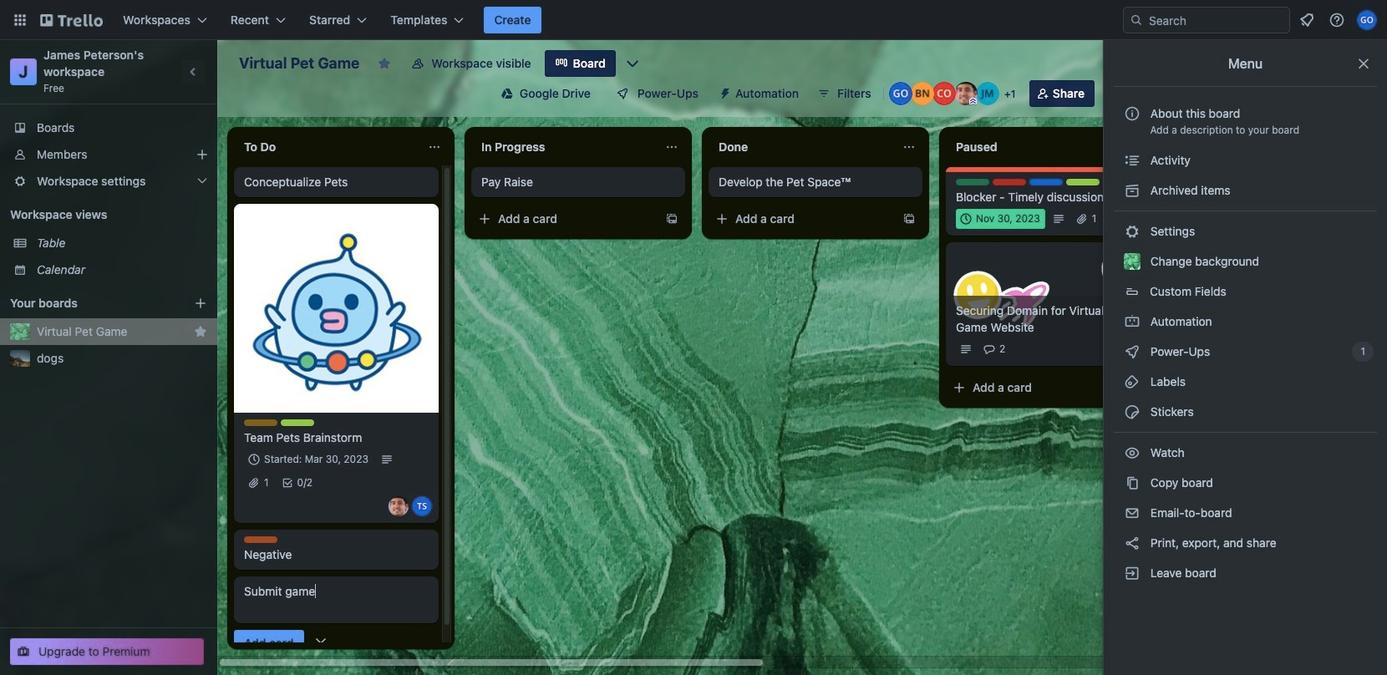Task type: vqa. For each thing, say whether or not it's contained in the screenshot.
Trello Team icon
no



Task type: locate. For each thing, give the bounding box(es) containing it.
Board name text field
[[231, 50, 368, 77]]

3 sm image from the top
[[1124, 343, 1141, 360]]

0 notifications image
[[1297, 10, 1317, 30]]

customize views image
[[624, 55, 641, 72]]

None checkbox
[[956, 209, 1045, 229]]

christina overa (christinaovera) image
[[932, 82, 956, 105]]

james peterson (jamespeterson93) image
[[389, 496, 409, 516]]

color: orange, title: none image
[[244, 536, 277, 543]]

Enter a title for this card… text field
[[234, 577, 439, 623]]

create from template… image
[[902, 212, 916, 226]]

james peterson (jamespeterson93) image
[[954, 82, 977, 105]]

4 sm image from the top
[[1124, 373, 1141, 390]]

workspace navigation collapse icon image
[[182, 60, 206, 84]]

None text field
[[946, 134, 1133, 160]]

5 sm image from the top
[[1124, 404, 1141, 420]]

None text field
[[234, 134, 421, 160], [471, 134, 658, 160], [709, 134, 896, 160], [234, 134, 421, 160], [471, 134, 658, 160], [709, 134, 896, 160]]

back to home image
[[40, 7, 103, 33]]

sm image
[[1124, 182, 1141, 199], [1124, 223, 1141, 240], [1124, 343, 1141, 360], [1124, 373, 1141, 390], [1124, 404, 1141, 420], [1124, 445, 1141, 461], [1124, 475, 1141, 491], [1124, 505, 1141, 521]]

sm image
[[712, 80, 735, 104], [1124, 152, 1141, 169], [1124, 313, 1141, 330], [1124, 535, 1141, 551], [1124, 565, 1141, 582]]

your boards with 2 items element
[[10, 293, 169, 313]]

google drive icon image
[[501, 88, 513, 99]]

color: blue, title: "fyi" element
[[1029, 179, 1063, 185]]

star or unstar board image
[[378, 57, 391, 70]]

search image
[[1130, 13, 1143, 27]]



Task type: describe. For each thing, give the bounding box(es) containing it.
create from template… image
[[665, 212, 678, 226]]

color: bold lime, title: none image
[[1066, 179, 1100, 185]]

color: yellow, title: none image
[[244, 419, 277, 426]]

cancel image
[[312, 635, 329, 652]]

color: red, title: "blocker" element
[[993, 179, 1026, 185]]

1 sm image from the top
[[1124, 182, 1141, 199]]

gary orlando (garyorlando) image
[[1357, 10, 1377, 30]]

Search field
[[1143, 8, 1289, 32]]

8 sm image from the top
[[1124, 505, 1141, 521]]

open information menu image
[[1329, 12, 1345, 28]]

jeremy miller (jeremymiller198) image
[[976, 82, 999, 105]]

tara schultz (taraschultz7) image
[[412, 496, 432, 516]]

6 sm image from the top
[[1124, 445, 1141, 461]]

2 sm image from the top
[[1124, 223, 1141, 240]]

color: green, title: "goal" element
[[956, 179, 989, 185]]

add board image
[[194, 297, 207, 310]]

ben nelson (bennelson96) image
[[911, 82, 934, 105]]

7 sm image from the top
[[1124, 475, 1141, 491]]

color: bold lime, title: "team task" element
[[281, 419, 314, 426]]

primary element
[[0, 0, 1387, 40]]

gary orlando (garyorlando) image
[[889, 82, 912, 105]]

starred icon image
[[194, 325, 207, 338]]

this member is an admin of this board. image
[[969, 98, 977, 105]]



